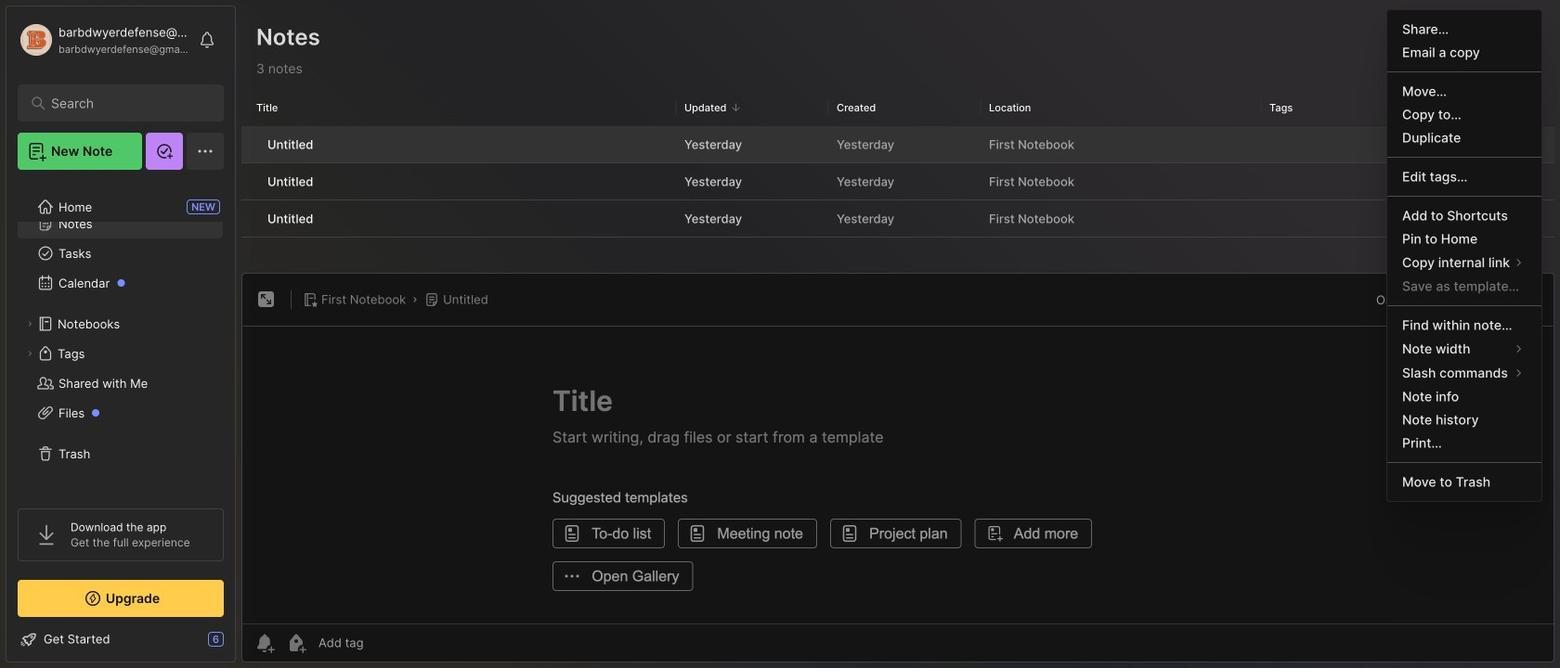 Task type: locate. For each thing, give the bounding box(es) containing it.
Copy internal link field
[[1388, 251, 1542, 275]]

dropdown list menu
[[1388, 18, 1542, 494]]

1 vertical spatial cell
[[242, 164, 256, 200]]

main element
[[0, 0, 242, 669]]

3 cell from the top
[[242, 201, 256, 237]]

Slash commands field
[[1388, 361, 1542, 386]]

row group
[[242, 126, 1555, 239]]

More actions field
[[1521, 288, 1543, 312]]

cell
[[242, 126, 256, 163], [242, 164, 256, 200], [242, 201, 256, 237]]

click to collapse image
[[235, 635, 249, 657]]

Add tag field
[[317, 636, 456, 652]]

none search field inside main element
[[51, 92, 199, 114]]

tree
[[7, 179, 235, 492]]

add tag image
[[285, 633, 308, 655]]

expand tags image
[[24, 348, 35, 360]]

Help and Learning task checklist field
[[7, 625, 235, 655]]

None search field
[[51, 92, 199, 114]]

2 vertical spatial cell
[[242, 201, 256, 237]]

0 vertical spatial cell
[[242, 126, 256, 163]]



Task type: describe. For each thing, give the bounding box(es) containing it.
2 cell from the top
[[242, 164, 256, 200]]

Note Editor text field
[[243, 326, 1554, 624]]

note window element
[[242, 273, 1555, 668]]

1 cell from the top
[[242, 126, 256, 163]]

Account field
[[18, 21, 190, 59]]

tree inside main element
[[7, 179, 235, 492]]

expand note image
[[256, 289, 278, 311]]

Note width field
[[1388, 337, 1542, 361]]

add a reminder image
[[254, 633, 276, 655]]

View options field
[[1518, 58, 1544, 80]]

Search text field
[[51, 95, 199, 112]]

expand notebooks image
[[24, 319, 35, 330]]

more actions image
[[1521, 289, 1543, 312]]



Task type: vqa. For each thing, say whether or not it's contained in the screenshot.
tab to the right
no



